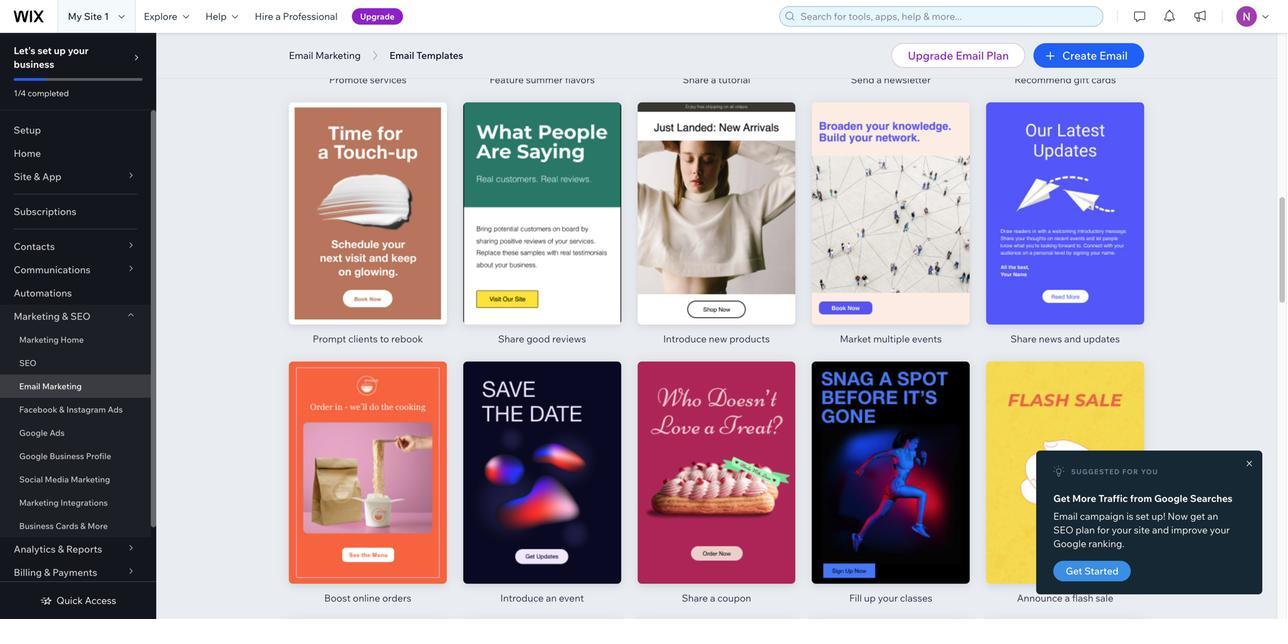 Task type: locate. For each thing, give the bounding box(es) containing it.
0 vertical spatial seo
[[70, 310, 91, 322]]

updates
[[1083, 333, 1120, 345]]

ads
[[108, 405, 123, 415], [50, 428, 65, 438]]

business cards & more link
[[0, 515, 151, 538]]

2 horizontal spatial seo
[[1053, 524, 1073, 536]]

facebook & instagram ads link
[[0, 398, 151, 421]]

email marketing inside the sidebar element
[[19, 381, 82, 392]]

introduce left new
[[663, 333, 707, 345]]

set
[[37, 45, 52, 57], [1136, 511, 1149, 523]]

flash
[[1072, 593, 1093, 605]]

& inside dropdown button
[[62, 310, 68, 322]]

clients
[[348, 333, 378, 345]]

get left started
[[1066, 565, 1082, 577]]

a
[[275, 10, 281, 22], [711, 74, 716, 86], [877, 74, 882, 86], [710, 593, 715, 605], [1065, 593, 1070, 605]]

home down marketing & seo dropdown button
[[60, 335, 84, 345]]

a for coupon
[[710, 593, 715, 605]]

& down business cards & more
[[58, 543, 64, 555]]

communications button
[[0, 258, 151, 282]]

1 horizontal spatial up
[[864, 593, 876, 605]]

site
[[1134, 524, 1150, 536]]

your
[[68, 45, 89, 57], [1112, 524, 1132, 536], [1210, 524, 1230, 536], [878, 593, 898, 605]]

a for professional
[[275, 10, 281, 22]]

traffic
[[1098, 493, 1128, 505]]

2 vertical spatial seo
[[1053, 524, 1073, 536]]

0 horizontal spatial email marketing
[[19, 381, 82, 392]]

1 horizontal spatial ads
[[108, 405, 123, 415]]

facebook
[[19, 405, 57, 415]]

summer
[[526, 74, 563, 86]]

0 horizontal spatial up
[[54, 45, 66, 57]]

share left "good" on the bottom
[[498, 333, 524, 345]]

& for reports
[[58, 543, 64, 555]]

boost
[[324, 593, 351, 605]]

completed
[[28, 88, 69, 98]]

a left the coupon
[[710, 593, 715, 605]]

share news and updates
[[1011, 333, 1120, 345]]

business up analytics
[[19, 521, 54, 531]]

email marketing up 'promote' on the left of page
[[289, 49, 361, 61]]

home inside home link
[[14, 147, 41, 159]]

1 horizontal spatial site
[[84, 10, 102, 22]]

& right cards at the left bottom of the page
[[80, 521, 86, 531]]

home down setup
[[14, 147, 41, 159]]

and right news
[[1064, 333, 1081, 345]]

analytics & reports
[[14, 543, 102, 555]]

0 horizontal spatial ads
[[50, 428, 65, 438]]

site left 1
[[84, 10, 102, 22]]

introduce
[[663, 333, 707, 345], [500, 593, 544, 605]]

email up facebook at the left
[[19, 381, 40, 392]]

1 horizontal spatial email marketing
[[289, 49, 361, 61]]

event
[[559, 593, 584, 605]]

marketing up integrations
[[71, 475, 110, 485]]

0 vertical spatial get
[[1053, 493, 1070, 505]]

a left tutorial
[[711, 74, 716, 86]]

home inside marketing home link
[[60, 335, 84, 345]]

quick access
[[56, 595, 116, 607]]

promote
[[329, 74, 368, 86]]

a left "flash"
[[1065, 593, 1070, 605]]

upgrade for upgrade
[[360, 11, 395, 22]]

plan
[[1076, 524, 1095, 536]]

seo inside email campaign is set up! now get an seo plan for your site and improve your google ranking.
[[1053, 524, 1073, 536]]

introduce left the event
[[500, 593, 544, 605]]

1 vertical spatial upgrade
[[908, 49, 953, 62]]

1 vertical spatial site
[[14, 171, 32, 183]]

0 horizontal spatial introduce
[[500, 593, 544, 605]]

0 vertical spatial and
[[1064, 333, 1081, 345]]

professional
[[283, 10, 338, 22]]

app
[[42, 171, 61, 183]]

1 vertical spatial get
[[1066, 565, 1082, 577]]

introduce for introduce an event
[[500, 593, 544, 605]]

share left news
[[1011, 333, 1037, 345]]

email marketing for email marketing link
[[19, 381, 82, 392]]

0 vertical spatial upgrade
[[360, 11, 395, 22]]

searches
[[1190, 493, 1233, 505]]

an left the event
[[546, 593, 557, 605]]

0 vertical spatial set
[[37, 45, 52, 57]]

a for tutorial
[[711, 74, 716, 86]]

email inside the sidebar element
[[19, 381, 40, 392]]

set up business
[[37, 45, 52, 57]]

marketing up 'promote' on the left of page
[[315, 49, 361, 61]]

0 vertical spatial email marketing
[[289, 49, 361, 61]]

seo down automations link
[[70, 310, 91, 322]]

a right send
[[877, 74, 882, 86]]

up right fill on the right bottom of page
[[864, 593, 876, 605]]

business inside "link"
[[19, 521, 54, 531]]

marketing
[[315, 49, 361, 61], [14, 310, 60, 322], [19, 335, 59, 345], [42, 381, 82, 392], [71, 475, 110, 485], [19, 498, 59, 508]]

1 horizontal spatial upgrade
[[908, 49, 953, 62]]

started
[[1084, 565, 1119, 577]]

ads right "instagram" on the bottom of the page
[[108, 405, 123, 415]]

1 vertical spatial email marketing
[[19, 381, 82, 392]]

1 horizontal spatial seo
[[70, 310, 91, 322]]

a for newsletter
[[877, 74, 882, 86]]

an
[[1207, 511, 1218, 523], [546, 593, 557, 605]]

quick
[[56, 595, 83, 607]]

0 vertical spatial introduce
[[663, 333, 707, 345]]

introduce an event
[[500, 593, 584, 605]]

site & app button
[[0, 165, 151, 188]]

share a tutorial
[[683, 74, 750, 86]]

analytics & reports button
[[0, 538, 151, 561]]

news
[[1039, 333, 1062, 345]]

share for share a tutorial
[[683, 74, 709, 86]]

get inside button
[[1066, 565, 1082, 577]]

business up "social media marketing"
[[50, 451, 84, 462]]

site left app
[[14, 171, 32, 183]]

send
[[851, 74, 874, 86]]

introduce new products
[[663, 333, 770, 345]]

0 vertical spatial up
[[54, 45, 66, 57]]

1 vertical spatial set
[[1136, 511, 1149, 523]]

email
[[956, 49, 984, 62], [1099, 49, 1128, 62], [289, 49, 313, 61], [19, 381, 40, 392], [1053, 511, 1078, 523]]

share
[[683, 74, 709, 86], [498, 333, 524, 345], [1011, 333, 1037, 345], [682, 593, 708, 605]]

market multiple events
[[840, 333, 942, 345]]

and down up!
[[1152, 524, 1169, 536]]

0 horizontal spatial more
[[88, 521, 108, 531]]

1 vertical spatial more
[[88, 521, 108, 531]]

improve
[[1171, 524, 1208, 536]]

and inside email campaign is set up! now get an seo plan for your site and improve your google ranking.
[[1152, 524, 1169, 536]]

1 vertical spatial an
[[546, 593, 557, 605]]

marketing home link
[[0, 328, 151, 352]]

automations
[[14, 287, 72, 299]]

google
[[19, 428, 48, 438], [19, 451, 48, 462], [1154, 493, 1188, 505], [1053, 538, 1086, 550]]

setup
[[14, 124, 41, 136]]

up inside let's set up your business
[[54, 45, 66, 57]]

an right get
[[1207, 511, 1218, 523]]

1 vertical spatial business
[[19, 521, 54, 531]]

from
[[1130, 493, 1152, 505]]

0 horizontal spatial home
[[14, 147, 41, 159]]

your inside let's set up your business
[[68, 45, 89, 57]]

marketing inside dropdown button
[[14, 310, 60, 322]]

upgrade button
[[352, 8, 403, 25]]

get left traffic
[[1053, 493, 1070, 505]]

0 horizontal spatial set
[[37, 45, 52, 57]]

1 horizontal spatial set
[[1136, 511, 1149, 523]]

seo link
[[0, 352, 151, 375]]

seo inside dropdown button
[[70, 310, 91, 322]]

& inside popup button
[[58, 543, 64, 555]]

seo left plan
[[1053, 524, 1073, 536]]

1 horizontal spatial more
[[1072, 493, 1096, 505]]

& right facebook at the left
[[59, 405, 65, 415]]

home link
[[0, 142, 151, 165]]

more up reports
[[88, 521, 108, 531]]

share left the coupon
[[682, 593, 708, 605]]

up!
[[1151, 511, 1165, 523]]

announce a flash sale
[[1017, 593, 1113, 605]]

profile
[[86, 451, 111, 462]]

1 vertical spatial up
[[864, 593, 876, 605]]

sidebar element
[[0, 33, 156, 620]]

1 horizontal spatial an
[[1207, 511, 1218, 523]]

marketing down automations
[[14, 310, 60, 322]]

marketing integrations link
[[0, 491, 151, 515]]

hire a professional
[[255, 10, 338, 22]]

seo
[[70, 310, 91, 322], [19, 358, 36, 368], [1053, 524, 1073, 536]]

get started
[[1066, 565, 1119, 577]]

0 horizontal spatial site
[[14, 171, 32, 183]]

upgrade up promote services
[[360, 11, 395, 22]]

0 vertical spatial business
[[50, 451, 84, 462]]

social
[[19, 475, 43, 485]]

multiple
[[873, 333, 910, 345]]

suggested
[[1071, 468, 1120, 476]]

your down my
[[68, 45, 89, 57]]

1 vertical spatial home
[[60, 335, 84, 345]]

email marketing up facebook at the left
[[19, 381, 82, 392]]

gift
[[1074, 74, 1089, 86]]

let's
[[14, 45, 35, 57]]

more inside "link"
[[88, 521, 108, 531]]

promote services
[[329, 74, 406, 86]]

1 vertical spatial and
[[1152, 524, 1169, 536]]

marketing down social
[[19, 498, 59, 508]]

email left plan
[[956, 49, 984, 62]]

1 horizontal spatial home
[[60, 335, 84, 345]]

let's set up your business
[[14, 45, 89, 70]]

& right billing
[[44, 567, 50, 579]]

1 vertical spatial ads
[[50, 428, 65, 438]]

get for get more traffic from google searches
[[1053, 493, 1070, 505]]

0 vertical spatial an
[[1207, 511, 1218, 523]]

email down hire a professional link
[[289, 49, 313, 61]]

events
[[912, 333, 942, 345]]

media
[[45, 475, 69, 485]]

0 horizontal spatial and
[[1064, 333, 1081, 345]]

0 horizontal spatial seo
[[19, 358, 36, 368]]

google down plan
[[1053, 538, 1086, 550]]

more
[[1072, 493, 1096, 505], [88, 521, 108, 531]]

& down automations link
[[62, 310, 68, 322]]

ads up google business profile in the bottom of the page
[[50, 428, 65, 438]]

up up business
[[54, 45, 66, 57]]

billing & payments
[[14, 567, 97, 579]]

upgrade for upgrade email plan
[[908, 49, 953, 62]]

share left tutorial
[[683, 74, 709, 86]]

get
[[1053, 493, 1070, 505], [1066, 565, 1082, 577]]

email marketing inside button
[[289, 49, 361, 61]]

1 vertical spatial introduce
[[500, 593, 544, 605]]

1 horizontal spatial and
[[1152, 524, 1169, 536]]

& for payments
[[44, 567, 50, 579]]

google down facebook at the left
[[19, 428, 48, 438]]

1/4
[[14, 88, 26, 98]]

1 horizontal spatial introduce
[[663, 333, 707, 345]]

more up campaign
[[1072, 493, 1096, 505]]

seo down "marketing home"
[[19, 358, 36, 368]]

email marketing for email marketing button
[[289, 49, 361, 61]]

upgrade
[[360, 11, 395, 22], [908, 49, 953, 62]]

contacts
[[14, 241, 55, 253]]

email campaign is set up! now get an seo plan for your site and improve your google ranking.
[[1053, 511, 1230, 550]]

a for flash
[[1065, 593, 1070, 605]]

announce
[[1017, 593, 1063, 605]]

email up plan
[[1053, 511, 1078, 523]]

set right is
[[1136, 511, 1149, 523]]

access
[[85, 595, 116, 607]]

classes
[[900, 593, 932, 605]]

a right hire
[[275, 10, 281, 22]]

recommend gift cards
[[1015, 74, 1116, 86]]

& left app
[[34, 171, 40, 183]]

0 vertical spatial home
[[14, 147, 41, 159]]

0 horizontal spatial upgrade
[[360, 11, 395, 22]]

upgrade up newsletter
[[908, 49, 953, 62]]

& for app
[[34, 171, 40, 183]]

google up now
[[1154, 493, 1188, 505]]

facebook & instagram ads
[[19, 405, 123, 415]]



Task type: vqa. For each thing, say whether or not it's contained in the screenshot.
left 'members'
no



Task type: describe. For each thing, give the bounding box(es) containing it.
automations link
[[0, 282, 151, 305]]

Search for tools, apps, help & more... field
[[796, 7, 1099, 26]]

introduce for introduce new products
[[663, 333, 707, 345]]

& inside "link"
[[80, 521, 86, 531]]

prompt
[[313, 333, 346, 345]]

subscriptions link
[[0, 200, 151, 223]]

marketing inside button
[[315, 49, 361, 61]]

google up social
[[19, 451, 48, 462]]

marketing home
[[19, 335, 84, 345]]

sale
[[1096, 593, 1113, 605]]

& for instagram
[[59, 405, 65, 415]]

fill
[[849, 593, 862, 605]]

google business profile link
[[0, 445, 151, 468]]

now
[[1168, 511, 1188, 523]]

cards
[[1091, 74, 1116, 86]]

share for share a coupon
[[682, 593, 708, 605]]

share a coupon
[[682, 593, 751, 605]]

google business profile
[[19, 451, 111, 462]]

upgrade email plan
[[908, 49, 1009, 62]]

is
[[1126, 511, 1133, 523]]

email marketing link
[[0, 375, 151, 398]]

share for share good reviews
[[498, 333, 524, 345]]

0 vertical spatial more
[[1072, 493, 1096, 505]]

marketing & seo button
[[0, 305, 151, 328]]

email marketing button
[[282, 45, 368, 66]]

services
[[370, 74, 406, 86]]

email up cards
[[1099, 49, 1128, 62]]

0 vertical spatial site
[[84, 10, 102, 22]]

& for seo
[[62, 310, 68, 322]]

reports
[[66, 543, 102, 555]]

1 vertical spatial seo
[[19, 358, 36, 368]]

1/4 completed
[[14, 88, 69, 98]]

fill up your classes
[[849, 593, 932, 605]]

create email button
[[1034, 43, 1144, 68]]

contacts button
[[0, 235, 151, 258]]

google ads
[[19, 428, 65, 438]]

0 horizontal spatial an
[[546, 593, 557, 605]]

my site 1
[[68, 10, 109, 22]]

your down is
[[1112, 524, 1132, 536]]

cards
[[56, 521, 78, 531]]

email inside email campaign is set up! now get an seo plan for your site and improve your google ranking.
[[1053, 511, 1078, 523]]

setup link
[[0, 119, 151, 142]]

hire a professional link
[[247, 0, 346, 33]]

my
[[68, 10, 82, 22]]

0 vertical spatial ads
[[108, 405, 123, 415]]

business
[[14, 58, 54, 70]]

billing
[[14, 567, 42, 579]]

1
[[104, 10, 109, 22]]

site inside dropdown button
[[14, 171, 32, 183]]

products
[[729, 333, 770, 345]]

google ads link
[[0, 421, 151, 445]]

send a newsletter
[[851, 74, 931, 86]]

market
[[840, 333, 871, 345]]

create email
[[1062, 49, 1128, 62]]

coupon
[[717, 593, 751, 605]]

marketing down marketing & seo
[[19, 335, 59, 345]]

get more traffic from google searches
[[1053, 493, 1233, 505]]

get started button
[[1053, 561, 1131, 582]]

orders
[[382, 593, 411, 605]]

newsletter
[[884, 74, 931, 86]]

social media marketing
[[19, 475, 110, 485]]

quick access button
[[40, 595, 116, 607]]

social media marketing link
[[0, 468, 151, 491]]

an inside email campaign is set up! now get an seo plan for your site and improve your google ranking.
[[1207, 511, 1218, 523]]

create
[[1062, 49, 1097, 62]]

marketing up facebook & instagram ads
[[42, 381, 82, 392]]

explore
[[144, 10, 177, 22]]

your left classes
[[878, 593, 898, 605]]

communications
[[14, 264, 91, 276]]

plan
[[986, 49, 1009, 62]]

payments
[[53, 567, 97, 579]]

for
[[1122, 468, 1139, 476]]

set inside email campaign is set up! now get an seo plan for your site and improve your google ranking.
[[1136, 511, 1149, 523]]

set inside let's set up your business
[[37, 45, 52, 57]]

subscriptions
[[14, 206, 76, 218]]

to
[[380, 333, 389, 345]]

ranking.
[[1089, 538, 1125, 550]]

share for share news and updates
[[1011, 333, 1037, 345]]

integrations
[[60, 498, 108, 508]]

get
[[1190, 511, 1205, 523]]

rebook
[[391, 333, 423, 345]]

reviews
[[552, 333, 586, 345]]

tutorial
[[718, 74, 750, 86]]

suggested for you
[[1071, 468, 1158, 476]]

for
[[1097, 524, 1110, 536]]

upgrade email plan button
[[891, 43, 1025, 68]]

marketing integrations
[[19, 498, 108, 508]]

billing & payments button
[[0, 561, 151, 585]]

your right improve
[[1210, 524, 1230, 536]]

feature summer flavors
[[490, 74, 595, 86]]

get for get started
[[1066, 565, 1082, 577]]

good
[[526, 333, 550, 345]]

google inside email campaign is set up! now get an seo plan for your site and improve your google ranking.
[[1053, 538, 1086, 550]]



